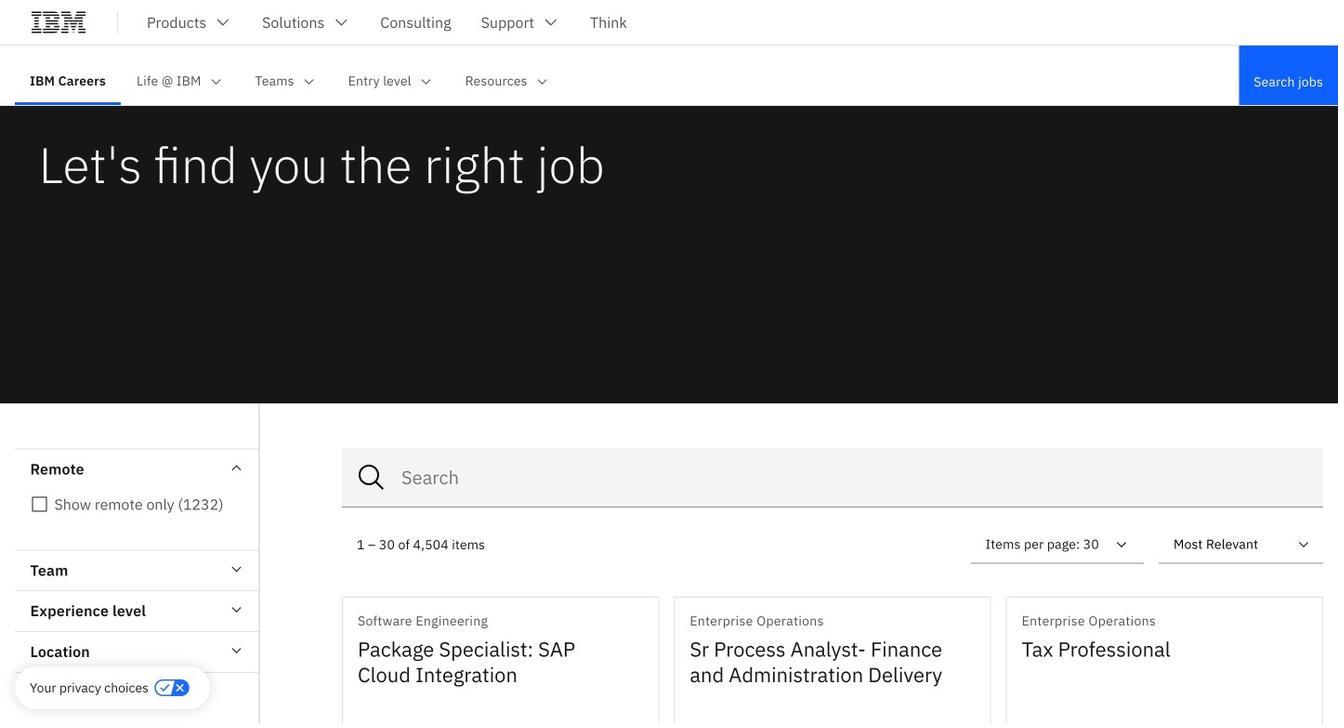 Task type: locate. For each thing, give the bounding box(es) containing it.
your privacy choices element
[[30, 678, 149, 698]]



Task type: vqa. For each thing, say whether or not it's contained in the screenshot.
LET'S TALK element
no



